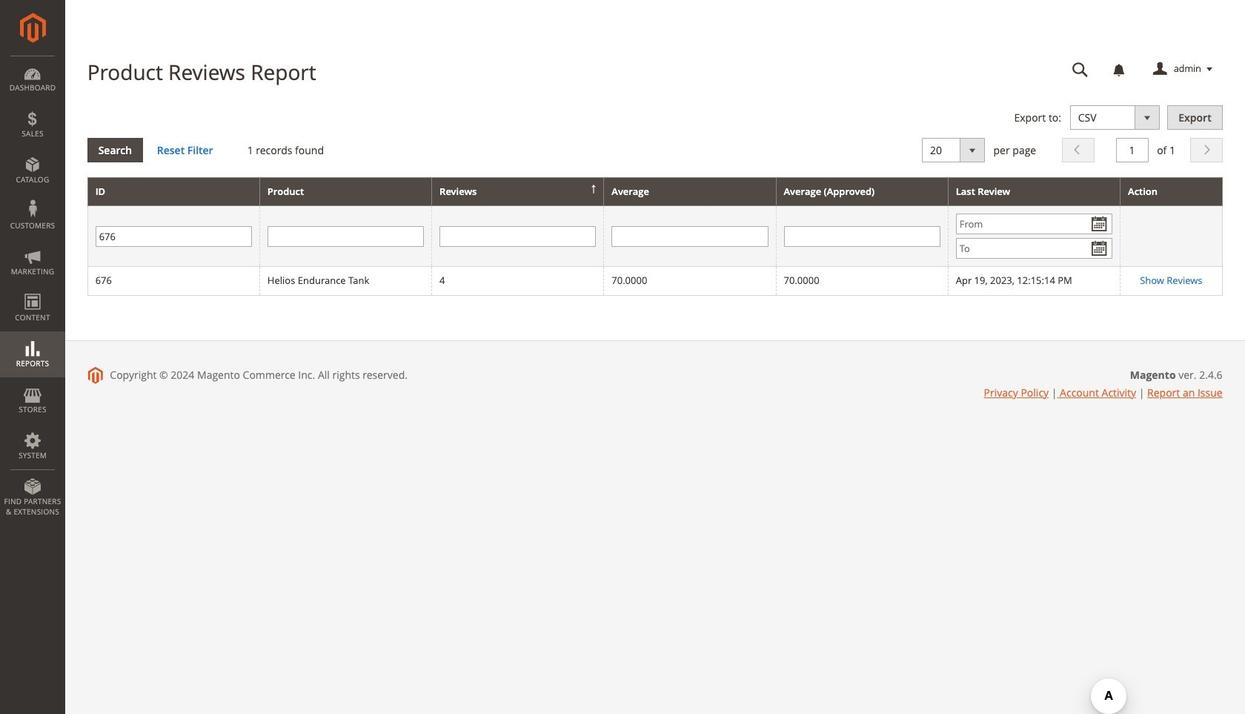 Task type: locate. For each thing, give the bounding box(es) containing it.
magento admin panel image
[[20, 13, 46, 43]]

None text field
[[1116, 138, 1149, 162], [268, 226, 424, 247], [612, 226, 769, 247], [1116, 138, 1149, 162], [268, 226, 424, 247], [612, 226, 769, 247]]

None text field
[[1062, 56, 1100, 82], [95, 226, 252, 247], [440, 226, 596, 247], [784, 226, 941, 247], [1062, 56, 1100, 82], [95, 226, 252, 247], [440, 226, 596, 247], [784, 226, 941, 247]]

To text field
[[956, 238, 1113, 259]]

menu bar
[[0, 56, 65, 524]]

From text field
[[956, 214, 1113, 235]]



